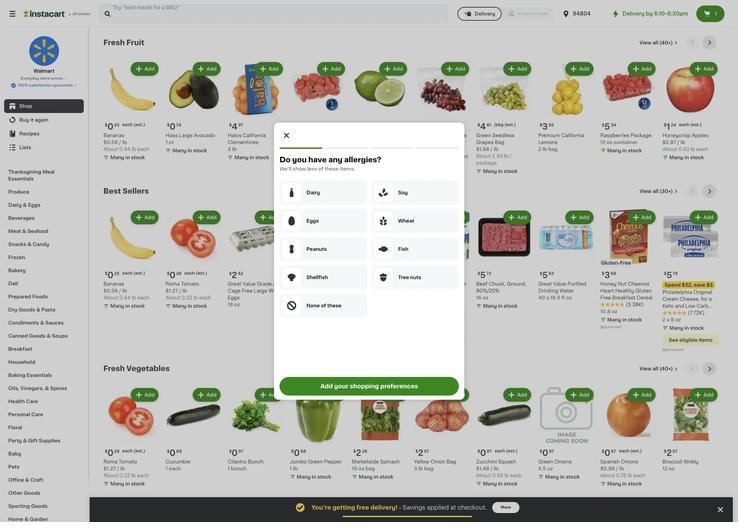 Task type: locate. For each thing, give the bounding box(es) containing it.
service type group
[[457, 7, 554, 21]]

74
[[176, 123, 181, 127]]

97 for 0
[[238, 449, 244, 454]]

68 inside $ 3 68
[[611, 272, 616, 276]]

$ inside '$ 4 97'
[[229, 123, 232, 127]]

2 for broccoli wokly
[[667, 449, 672, 457]]

1 vertical spatial large
[[254, 289, 268, 294]]

fresh for 4
[[103, 39, 125, 46]]

0 horizontal spatial great
[[228, 282, 241, 287]]

2 up broccoli
[[667, 449, 672, 457]]

97 up cilantro
[[238, 449, 244, 454]]

3 up "honey"
[[605, 272, 610, 279]]

8
[[352, 311, 355, 316], [671, 318, 674, 323]]

2 $5 from the left
[[707, 283, 713, 288]]

oz right "5.5"
[[547, 466, 553, 471]]

0 horizontal spatial california
[[243, 133, 266, 138]]

guarantee
[[53, 83, 73, 87]]

ct inside hass large avocado 1 ct
[[169, 140, 174, 145]]

oz right 1.48
[[372, 311, 378, 316]]

$ inside $ 2 28
[[353, 449, 356, 454]]

$ 0 68 up jumbo
[[291, 449, 306, 457]]

oz down raspberries
[[607, 140, 613, 145]]

sporting goods link
[[4, 500, 84, 513]]

1 vertical spatial $ 3 92
[[291, 272, 306, 279]]

other goods
[[8, 491, 40, 496]]

canned goods & soups
[[8, 334, 68, 339]]

see
[[669, 338, 678, 343]]

2 horizontal spatial green
[[538, 459, 553, 464]]

green inside green seedless grapes bag $1.98 / lb about 2.43 lb / package
[[476, 133, 491, 138]]

fresh left fruit in the left top of the page
[[103, 39, 125, 46]]

0 horizontal spatial $0.28 each (estimated) element
[[103, 446, 160, 458]]

2 vertical spatial eggs
[[228, 296, 240, 300]]

3 down halos
[[228, 147, 231, 152]]

sponsored badge image
[[290, 312, 311, 316], [601, 325, 621, 329], [663, 348, 684, 352]]

57 for broccoli
[[673, 449, 678, 454]]

care down health care link
[[31, 412, 43, 417]]

sponsored badge image down the none
[[290, 312, 311, 316]]

$ 2 57 for broccoli
[[664, 449, 678, 457]]

0 vertical spatial bag
[[495, 140, 505, 145]]

/pkg
[[494, 123, 504, 127]]

dairy inside dairy & eggs link
[[8, 203, 22, 208]]

bag down marketside
[[366, 466, 375, 471]]

home & garden
[[8, 517, 48, 522]]

2 for yellow onion bag
[[418, 449, 423, 457]]

& left pasta
[[36, 308, 40, 312]]

2 onions from the left
[[621, 459, 638, 464]]

$ 3 92 for thomas' original english muffins
[[291, 272, 306, 279]]

california inside premium california lemons 2 lb bag
[[561, 133, 584, 138]]

1 seedless from the left
[[445, 133, 467, 138]]

0 vertical spatial item carousel region
[[103, 36, 719, 179]]

$ 4 97
[[229, 123, 243, 131]]

0 vertical spatial free
[[620, 261, 631, 266]]

x for spend $20, save $5
[[356, 311, 359, 316]]

1 horizontal spatial 28
[[176, 272, 182, 276]]

0 vertical spatial tomato
[[181, 282, 199, 287]]

in
[[188, 148, 192, 153], [374, 148, 378, 153], [622, 148, 627, 153], [125, 155, 130, 160], [250, 155, 254, 160], [685, 155, 689, 160], [498, 169, 503, 174], [125, 304, 130, 309], [188, 304, 192, 309], [312, 304, 316, 309], [498, 304, 503, 309], [622, 318, 627, 323], [374, 319, 378, 324], [685, 326, 689, 331], [312, 475, 316, 479], [374, 475, 378, 479], [560, 475, 565, 479], [125, 482, 130, 486], [498, 482, 503, 486], [622, 482, 627, 486]]

2 vertical spatial all
[[653, 367, 658, 372]]

2 save from the left
[[694, 283, 706, 288]]

view all (40+) button down 6:10-
[[637, 36, 681, 50]]

2 $ 0 97 from the left
[[540, 449, 554, 457]]

many in stock inside button
[[359, 148, 393, 153]]

97 inside '$ 4 97'
[[238, 123, 243, 127]]

seedless down $4.81 per package (estimated) element
[[492, 133, 515, 138]]

breakfast link
[[4, 343, 84, 356]]

0 horizontal spatial bag
[[447, 459, 456, 464]]

2 for marketside spinach
[[356, 449, 361, 457]]

1 horizontal spatial value
[[553, 282, 566, 287]]

0 horizontal spatial 28
[[114, 449, 120, 454]]

onions for spanish
[[621, 459, 638, 464]]

bananas
[[103, 133, 124, 138], [103, 282, 124, 287]]

free inside great value grade aa cage free large white eggs 18 oz
[[242, 289, 253, 294]]

2 25 from the top
[[114, 272, 119, 276]]

1 horizontal spatial great
[[538, 282, 552, 287]]

1 vertical spatial $0.58
[[103, 289, 118, 294]]

green down $ 4 81
[[476, 133, 491, 138]]

fresh fruit
[[103, 39, 144, 46]]

health care
[[8, 399, 38, 404]]

2 bananas from the top
[[103, 282, 124, 287]]

57 up yellow
[[424, 449, 429, 454]]

1 horizontal spatial eggs
[[228, 296, 240, 300]]

1 horizontal spatial each (est.)
[[184, 272, 207, 276]]

$ 0 97 for cilantro bunch
[[229, 449, 244, 457]]

3 up the thomas'
[[294, 272, 299, 279]]

1 vertical spatial view
[[640, 189, 652, 194]]

product group
[[103, 61, 160, 162], [166, 61, 222, 156], [228, 61, 284, 162], [290, 61, 346, 146], [352, 61, 409, 156], [414, 61, 471, 169], [476, 61, 533, 176], [538, 61, 595, 153], [601, 61, 657, 156], [663, 61, 719, 162], [103, 209, 160, 311], [166, 209, 222, 311], [228, 209, 284, 308], [290, 209, 346, 317], [352, 209, 409, 347], [414, 209, 471, 318], [476, 209, 533, 311], [538, 209, 595, 302], [601, 209, 657, 331], [663, 209, 719, 354], [103, 387, 160, 489], [166, 387, 222, 472], [228, 387, 284, 472], [290, 387, 346, 482], [352, 387, 409, 482], [414, 387, 471, 472], [476, 387, 533, 489], [538, 387, 595, 482], [601, 387, 657, 489], [663, 387, 719, 472]]

2 horizontal spatial x
[[667, 318, 670, 323]]

2 grapes from the left
[[476, 140, 494, 145]]

package
[[631, 133, 652, 138]]

frozen
[[8, 255, 25, 260]]

onions inside spanish onions $0.88 / lb about 0.76 lb each
[[621, 459, 638, 464]]

1 view from the top
[[640, 40, 652, 45]]

1 0.44 from the top
[[119, 147, 130, 152]]

1 horizontal spatial $ 2 57
[[664, 449, 678, 457]]

2 $0.25 each (estimated) element from the top
[[103, 269, 160, 281]]

1 vertical spatial bananas $0.58 / lb about 0.44 lb each
[[103, 282, 149, 300]]

spend for spend $20, save $5
[[354, 283, 370, 288]]

package inside green seedless grapes bag $1.98 / lb about 2.43 lb / package
[[476, 161, 497, 166]]

eggs up peanuts
[[306, 218, 319, 223]]

lb
[[122, 140, 127, 145], [681, 140, 685, 145], [132, 147, 136, 152], [431, 147, 436, 152], [232, 147, 237, 152], [494, 147, 499, 152], [543, 147, 547, 152], [691, 147, 695, 152], [439, 154, 443, 159], [504, 154, 509, 159], [122, 289, 127, 294], [182, 289, 187, 294], [132, 296, 136, 300], [193, 296, 198, 300], [120, 466, 125, 471], [418, 466, 423, 471], [293, 466, 298, 471], [494, 466, 499, 471], [619, 466, 624, 471], [131, 473, 136, 478], [504, 473, 509, 478], [628, 473, 632, 478]]

& for candy
[[27, 242, 32, 247]]

strawberries
[[290, 133, 320, 138]]

3 all from the top
[[653, 367, 658, 372]]

water
[[560, 289, 574, 294]]

0 vertical spatial $0.25 each (estimated) element
[[103, 120, 160, 132]]

$1.27
[[166, 289, 178, 294], [103, 466, 116, 471]]

$1.98
[[476, 147, 489, 152]]

shopping
[[350, 384, 379, 389]]

0 vertical spatial (40+)
[[660, 40, 673, 45]]

original up for
[[694, 290, 712, 295]]

other
[[8, 491, 23, 496]]

these right the none
[[327, 303, 341, 308]]

value for 2
[[243, 282, 256, 287]]

value down the 42
[[243, 282, 256, 287]]

(40+) for each (est.)
[[660, 40, 673, 45]]

2 left the 42
[[232, 272, 237, 279]]

package right 2.4
[[448, 154, 469, 159]]

1 vertical spatial essentials
[[27, 373, 52, 378]]

1 grapes from the left
[[425, 140, 443, 145]]

prepared foods
[[8, 294, 48, 299]]

many in stock inside product group
[[670, 155, 704, 160]]

0 vertical spatial of
[[318, 166, 323, 171]]

1 vertical spatial (40+)
[[660, 367, 673, 372]]

& up beverages
[[23, 203, 27, 208]]

1 horizontal spatial seedless
[[492, 133, 515, 138]]

about inside honeycrisp apples $2.87 / lb about 0.43 lb each
[[663, 147, 677, 152]]

2 spend from the left
[[665, 283, 681, 288]]

each inside honeycrisp apples $2.87 / lb about 0.43 lb each
[[696, 147, 708, 152]]

buy it again link
[[4, 113, 84, 127]]

2 (40+) from the top
[[660, 367, 673, 372]]

dry
[[8, 308, 17, 312]]

drinking
[[538, 289, 559, 294]]

lb inside premium california lemons 2 lb bag
[[543, 147, 547, 152]]

many inside product group
[[670, 155, 683, 160]]

1 57 from the left
[[424, 449, 429, 454]]

roma
[[166, 282, 180, 287], [103, 459, 118, 464]]

(40+) down 6:10-
[[660, 40, 673, 45]]

(est.) inside $4.81 per package (estimated) element
[[505, 123, 516, 127]]

1 california from the left
[[243, 133, 266, 138]]

each (est.) inside $0.67 each (estimated) element
[[619, 449, 642, 453]]

bag inside green seedless grapes bag $1.98 / lb about 2.43 lb / package
[[495, 140, 505, 145]]

1 vertical spatial roma
[[103, 459, 118, 464]]

fresh down $20,
[[363, 290, 376, 295]]

large inside hass large avocado 1 ct
[[179, 133, 193, 138]]

5 left 76
[[667, 272, 672, 279]]

0 vertical spatial view all (40+)
[[640, 40, 673, 45]]

gluten
[[636, 289, 652, 294]]

x for spend $32, save $5
[[667, 318, 670, 323]]

$ 3 92 up the premium
[[540, 123, 554, 131]]

$5.23 per package (estimated) element
[[414, 120, 471, 132]]

goods up sporting goods
[[24, 491, 40, 496]]

spend for spend $32, save $5
[[665, 283, 681, 288]]

essentials inside thanksgiving meal essentials
[[8, 177, 34, 181]]

1 horizontal spatial 68
[[301, 449, 306, 454]]

$0.28 each (estimated) element
[[166, 269, 222, 281], [103, 446, 160, 458]]

0 vertical spatial $ 0 28
[[167, 272, 182, 279]]

these down any
[[324, 166, 339, 171]]

68 up jumbo
[[301, 449, 306, 454]]

3 down yellow
[[414, 466, 417, 471]]

bananas $0.58 / lb about 0.44 lb each for 4
[[103, 133, 149, 152]]

0 vertical spatial view
[[640, 40, 652, 45]]

1 horizontal spatial $ 3 92
[[540, 123, 554, 131]]

delivery for delivery
[[475, 11, 495, 16]]

0 vertical spatial 25
[[114, 123, 119, 127]]

broccoli wokly 12 oz
[[663, 459, 699, 471]]

12 down raspberries
[[601, 140, 606, 145]]

ct down hass
[[169, 140, 174, 145]]

2 value from the left
[[553, 282, 566, 287]]

& left sauces
[[40, 321, 44, 326]]

vegetables
[[126, 365, 170, 373]]

4 up halos
[[232, 123, 238, 131]]

2 57 from the left
[[673, 449, 678, 454]]

great up the drinking
[[538, 282, 552, 287]]

18
[[228, 303, 233, 307]]

$0.25 each (estimated) element for 4
[[103, 120, 160, 132]]

about inside the "sun harvest seedless red grapes $2.18 / lb about 2.4 lb / package"
[[414, 154, 429, 159]]

original down ritz
[[352, 297, 371, 302]]

0 horizontal spatial $1.27
[[103, 466, 116, 471]]

essentials up oils, vinegars, & spices
[[27, 373, 52, 378]]

original for muffins
[[312, 282, 331, 287]]

2 view from the top
[[640, 189, 652, 194]]

view all (40+)
[[640, 40, 673, 45], [640, 367, 673, 372]]

eggs inside great value grade aa cage free large white eggs 18 oz
[[228, 296, 240, 300]]

1 $0.25 each (estimated) element from the top
[[103, 120, 160, 132]]

oz inside beef chuck, ground, 80%/20% 16 oz
[[483, 296, 489, 300]]

5 for $ 5 72
[[480, 272, 486, 279]]

1 horizontal spatial sponsored badge image
[[601, 325, 621, 329]]

bakery
[[8, 268, 26, 273]]

free right cage
[[242, 289, 253, 294]]

main content
[[90, 28, 733, 522]]

view all (40+) down see
[[640, 367, 673, 372]]

seedless down $5.23 per package (estimated) element
[[445, 133, 467, 138]]

fresh vegetables
[[103, 365, 170, 373]]

0 horizontal spatial $5
[[396, 283, 402, 288]]

1 horizontal spatial $ 0 28
[[167, 272, 182, 279]]

(est.) inside $ 1 24 each (est.)
[[691, 123, 702, 127]]

76
[[673, 272, 678, 276]]

great
[[228, 282, 241, 287], [538, 282, 552, 287]]

office & craft link
[[4, 474, 84, 487]]

$ inside $ 22 bounty select-a-size paper towels
[[415, 272, 418, 276]]

grapes inside green seedless grapes bag $1.98 / lb about 2.43 lb / package
[[476, 140, 494, 145]]

$ 3 92 for premium california lemons
[[540, 123, 554, 131]]

1 horizontal spatial $ 0 97
[[540, 449, 554, 457]]

harvest
[[425, 133, 444, 138]]

$ 3 68
[[602, 272, 616, 279]]

view all (40+) button down see
[[637, 362, 681, 376]]

$ 0 28
[[167, 272, 182, 279], [105, 449, 120, 457]]

at
[[450, 505, 456, 511]]

0 vertical spatial breakfast
[[612, 296, 636, 300]]

garden
[[30, 517, 48, 522]]

breakfast up household
[[8, 347, 32, 352]]

bag for 3
[[548, 147, 558, 152]]

spend up philadelphia
[[665, 283, 681, 288]]

0 horizontal spatial delivery
[[475, 11, 495, 16]]

all for 5
[[653, 189, 659, 194]]

$0.88
[[601, 466, 615, 471]]

onions for green
[[555, 459, 572, 464]]

1 vertical spatial dairy
[[8, 203, 22, 208]]

bag inside premium california lemons 2 lb bag
[[548, 147, 558, 152]]

1 view all (40+) button from the top
[[637, 36, 681, 50]]

0 vertical spatial package
[[448, 154, 469, 159]]

raspberries
[[601, 133, 630, 138]]

& for garden
[[24, 517, 28, 522]]

oz right "10.8"
[[612, 309, 618, 314]]

meal
[[42, 170, 55, 174]]

honeycrisp
[[663, 133, 691, 138]]

0 horizontal spatial 0.22
[[119, 473, 130, 478]]

2 4 from the left
[[480, 123, 486, 131]]

save up stacks
[[383, 283, 395, 288]]

1 horizontal spatial roma
[[166, 282, 180, 287]]

product group containing 1
[[663, 61, 719, 162]]

view
[[640, 40, 652, 45], [640, 189, 652, 194], [640, 367, 652, 372]]

2 down lemons
[[538, 147, 541, 152]]

$ 3 92 up the thomas'
[[291, 272, 306, 279]]

2 all from the top
[[653, 189, 659, 194]]

1 $ 0 25 each (est.) from the top
[[105, 123, 145, 131]]

hass large avocado 1 ct
[[166, 133, 215, 145]]

3 view from the top
[[640, 367, 652, 372]]

$ 0 68 for cucumber
[[167, 449, 182, 457]]

3 up the premium
[[542, 123, 548, 131]]

green for green seedless grapes bag $1.98 / lb about 2.43 lb / package
[[476, 133, 491, 138]]

view for 1
[[640, 40, 652, 45]]

delivery inside button
[[475, 11, 495, 16]]

97 up green onions 5.5 oz
[[549, 449, 554, 454]]

great for 5
[[538, 282, 552, 287]]

& right meat
[[22, 229, 26, 234]]

0 horizontal spatial sponsored badge image
[[290, 312, 311, 316]]

0 horizontal spatial free
[[242, 289, 253, 294]]

stock inside product group
[[690, 155, 704, 160]]

bag right onion
[[447, 459, 456, 464]]

2 great from the left
[[538, 282, 552, 287]]

& left gift
[[23, 439, 27, 443]]

goods for other
[[24, 491, 40, 496]]

prepared
[[8, 294, 31, 299]]

2 $ 0 25 each (est.) from the top
[[105, 272, 145, 279]]

x right 40
[[546, 296, 549, 300]]

nuts
[[410, 275, 421, 280]]

x left 1.48
[[356, 311, 359, 316]]

roma for leftmost $0.28 each (estimated) 'element'
[[103, 459, 118, 464]]

fl
[[562, 296, 565, 300]]

healthy
[[615, 289, 634, 294]]

12 inside broccoli wokly 12 oz
[[663, 466, 668, 471]]

save for $20,
[[383, 283, 395, 288]]

tree nuts
[[398, 275, 421, 280]]

3 for premium california lemons
[[542, 123, 548, 131]]

of
[[318, 166, 323, 171], [321, 303, 326, 308]]

all inside view all (30+) popup button
[[653, 189, 659, 194]]

1 bananas $0.58 / lb about 0.44 lb each from the top
[[103, 133, 149, 152]]

57 for yellow
[[424, 449, 429, 454]]

1 vertical spatial bananas
[[103, 282, 124, 287]]

2 0.44 from the top
[[119, 296, 130, 300]]

5 for $ 5 76
[[667, 272, 672, 279]]

$ 2 57 for yellow
[[415, 449, 429, 457]]

$0.25 each (estimated) element
[[103, 120, 160, 132], [103, 269, 160, 281]]

1 vertical spatial $ 0 28
[[105, 449, 120, 457]]

great inside great value grade aa cage free large white eggs 18 oz
[[228, 282, 241, 287]]

0 horizontal spatial 57
[[424, 449, 429, 454]]

57
[[424, 449, 429, 454], [673, 449, 678, 454]]

2 up marketside
[[356, 449, 361, 457]]

1 (40+) from the top
[[660, 40, 673, 45]]

1 onions from the left
[[555, 459, 572, 464]]

$5 for spend $20, save $5
[[396, 283, 402, 288]]

lb inside 'halos california clementines 3 lb'
[[232, 147, 237, 152]]

you're getting free delivery!
[[312, 505, 398, 511]]

0 horizontal spatial $ 2 57
[[415, 449, 429, 457]]

2 seedless from the left
[[492, 133, 515, 138]]

oz down broccoli
[[669, 466, 675, 471]]

8 left 1.48
[[352, 311, 355, 316]]

carb
[[697, 304, 709, 309]]

1 horizontal spatial tomato
[[181, 282, 199, 287]]

green
[[476, 133, 491, 138], [308, 459, 323, 464], [538, 459, 553, 464]]

1 $0.58 from the top
[[103, 140, 118, 145]]

68 up "cucumber"
[[176, 449, 182, 454]]

1 vertical spatial 0.44
[[119, 296, 130, 300]]

fresh for 0
[[103, 365, 125, 373]]

each inside $ 1 24 each (est.)
[[679, 123, 690, 127]]

1 horizontal spatial onions
[[621, 459, 638, 464]]

1 vertical spatial ct
[[294, 296, 299, 300]]

0 vertical spatial original
[[312, 282, 331, 287]]

2 $0.58 from the top
[[103, 289, 118, 294]]

1 vertical spatial item carousel region
[[103, 185, 719, 357]]

view all (40+) for 2
[[640, 367, 673, 372]]

spend up ritz
[[354, 283, 370, 288]]

1 25 from the top
[[114, 123, 119, 127]]

2 horizontal spatial original
[[694, 290, 712, 295]]

of right the none
[[321, 303, 326, 308]]

value inside great value purified drinking water 40 x 16.9 fl oz
[[553, 282, 566, 287]]

1 vertical spatial view all (40+)
[[640, 367, 673, 372]]

cheese,
[[680, 297, 700, 302]]

$ 0 97 for green onions
[[540, 449, 554, 457]]

bag
[[495, 140, 505, 145], [447, 459, 456, 464]]

large down 74
[[179, 133, 193, 138]]

$0.25 each (estimated) element for 2
[[103, 269, 160, 281]]

$ 0 68
[[167, 449, 182, 457], [291, 449, 306, 457]]

view all (30+) button
[[637, 185, 681, 198]]

0 vertical spatial 92
[[549, 123, 554, 127]]

baking essentials
[[8, 373, 52, 378]]

none of these
[[306, 303, 341, 308]]

bag for 2
[[424, 466, 434, 471]]

None search field
[[99, 4, 448, 23]]

original up muffins
[[312, 282, 331, 287]]

breakfast down the healthy
[[612, 296, 636, 300]]

1 $ 0 68 from the left
[[167, 449, 182, 457]]

do you have any allergies? we'll show less of these items.
[[279, 156, 381, 171]]

0 vertical spatial $ 3 92
[[540, 123, 554, 131]]

& left candy
[[27, 242, 32, 247]]

1 $ 0 97 from the left
[[229, 449, 244, 457]]

$5 down tree
[[396, 283, 402, 288]]

great up cage
[[228, 282, 241, 287]]

package down 2.43
[[476, 161, 497, 166]]

0 vertical spatial fresh
[[103, 39, 125, 46]]

1 value from the left
[[243, 282, 256, 287]]

bag up 2.43
[[495, 140, 505, 145]]

1 $5 from the left
[[396, 283, 402, 288]]

0 vertical spatial bananas $0.58 / lb about 0.44 lb each
[[103, 133, 149, 152]]

0 vertical spatial bananas
[[103, 133, 124, 138]]

2
[[538, 147, 541, 152], [232, 272, 237, 279], [663, 318, 666, 323], [418, 449, 423, 457], [356, 449, 361, 457], [667, 449, 672, 457]]

1 4 from the left
[[232, 123, 238, 131]]

view inside popup button
[[640, 189, 652, 194]]

1 vertical spatial roma tomato $1.27 / lb about 0.22 lb each
[[103, 459, 149, 478]]

fresh left vegetables
[[103, 365, 125, 373]]

2 $ 2 57 from the left
[[664, 449, 678, 457]]

68 down the gluten-free
[[611, 272, 616, 276]]

view all (40+) down delivery by 6:10-6:30pm
[[640, 40, 673, 45]]

taste the season in every sip image
[[104, 500, 246, 522], [252, 512, 264, 522]]

spanish
[[601, 459, 620, 464]]

1 spend from the left
[[354, 283, 370, 288]]

bag inside yellow onion bag 3 lb bag
[[424, 466, 434, 471]]

value inside great value grade aa cage free large white eggs 18 oz
[[243, 282, 256, 287]]

california up "clementines"
[[243, 133, 266, 138]]

12 down broccoli
[[663, 466, 668, 471]]

4 left 81 on the right of the page
[[480, 123, 486, 131]]

0 vertical spatial these
[[324, 166, 339, 171]]

3 inside yellow onion bag 3 lb bag
[[414, 466, 417, 471]]

care
[[26, 399, 38, 404], [31, 412, 43, 417]]

value up water
[[553, 282, 566, 287]]

92 up the premium
[[549, 123, 554, 127]]

sporting
[[8, 504, 30, 509]]

$ 2 57 up broccoli
[[664, 449, 678, 457]]

care down vinegars,
[[26, 399, 38, 404]]

1 item carousel region from the top
[[103, 36, 719, 179]]

2 bananas $0.58 / lb about 0.44 lb each from the top
[[103, 282, 149, 300]]

1 horizontal spatial $1.27
[[166, 289, 178, 294]]

2 california from the left
[[561, 133, 584, 138]]

5 left 72
[[480, 272, 486, 279]]

1 great from the left
[[228, 282, 241, 287]]

1 vertical spatial free
[[242, 289, 253, 294]]

0 vertical spatial $0.58
[[103, 140, 118, 145]]

2 vertical spatial fresh
[[103, 365, 125, 373]]

81
[[487, 123, 491, 127]]

1 save from the left
[[383, 283, 395, 288]]

great inside great value purified drinking water 40 x 16.9 fl oz
[[538, 282, 552, 287]]

view for 5
[[640, 189, 652, 194]]

marketside
[[352, 459, 379, 464]]

12 for raspberries package 12 oz container
[[601, 140, 606, 145]]

bag down yellow
[[424, 466, 434, 471]]

dairy down 'less'
[[306, 190, 320, 195]]

2 for great value grade aa cage free large white eggs
[[232, 272, 237, 279]]

2 horizontal spatial 92
[[549, 123, 554, 127]]

$2.18
[[414, 147, 427, 152]]

1 vertical spatial package
[[476, 161, 497, 166]]

1 $ 2 57 from the left
[[415, 449, 429, 457]]

green right jumbo
[[308, 459, 323, 464]]

$ 0 97 up cilantro
[[229, 449, 244, 457]]

0 horizontal spatial grapes
[[425, 140, 443, 145]]

28
[[176, 272, 182, 276], [114, 449, 120, 454], [362, 449, 367, 454]]

red
[[414, 140, 424, 145]]

california inside 'halos california clementines 3 lb'
[[243, 133, 266, 138]]

0 horizontal spatial onions
[[555, 459, 572, 464]]

1 horizontal spatial save
[[694, 283, 706, 288]]

dairy down produce
[[8, 203, 22, 208]]

dairy inside add your shopping preferences element
[[306, 190, 320, 195]]

save
[[383, 283, 395, 288], [694, 283, 706, 288]]

goods down the condiments & sauces
[[29, 334, 46, 339]]

$0.87 each (estimated) element
[[476, 446, 533, 458]]

eggs down produce link
[[28, 203, 40, 208]]

1 horizontal spatial package
[[476, 161, 497, 166]]

oz inside broccoli wokly 12 oz
[[669, 466, 675, 471]]

oils, vinegars, & spices link
[[4, 382, 84, 395]]

goods for dry
[[19, 308, 35, 312]]

goods for canned
[[29, 334, 46, 339]]

$ 0 68 up "cucumber"
[[167, 449, 182, 457]]

green inside green onions 5.5 oz
[[538, 459, 553, 464]]

0 horizontal spatial 4
[[232, 123, 238, 131]]

2 horizontal spatial 28
[[362, 449, 367, 454]]

item carousel region
[[103, 36, 719, 179], [103, 185, 719, 357], [103, 362, 719, 495]]

2 $ 0 68 from the left
[[291, 449, 306, 457]]

bananas $0.58 / lb about 0.44 lb each
[[103, 133, 149, 152], [103, 282, 149, 300]]

treatment tracker modal dialog
[[90, 498, 733, 522]]

$ 0 68 for jumbo green pepper
[[291, 449, 306, 457]]

stock inside button
[[380, 148, 393, 153]]

1 vertical spatial sponsored badge image
[[601, 325, 621, 329]]

$ 0 25 each (est.) for 4
[[105, 123, 145, 131]]

1 vertical spatial breakfast
[[8, 347, 32, 352]]

produce link
[[4, 186, 84, 199]]

1 bananas from the top
[[103, 133, 124, 138]]

grapes down harvest
[[425, 140, 443, 145]]

2 view all (40+) from the top
[[640, 367, 673, 372]]

5 for $ 5 34
[[605, 123, 610, 131]]

1 horizontal spatial bag
[[424, 466, 434, 471]]

(40+)
[[660, 40, 673, 45], [660, 367, 673, 372]]

save right '$32,'
[[694, 283, 706, 288]]

oz right 10
[[359, 466, 364, 471]]

1 horizontal spatial spend
[[665, 283, 681, 288]]

eggs
[[28, 203, 40, 208], [306, 218, 319, 223], [228, 296, 240, 300]]

0 horizontal spatial roma
[[103, 459, 118, 464]]

2 view all (40+) button from the top
[[637, 362, 681, 376]]

2 vertical spatial x
[[667, 318, 670, 323]]

nut
[[618, 282, 627, 287]]

gluten-
[[601, 261, 620, 266]]

buy it again
[[19, 118, 48, 122]]

dairy for dairy
[[306, 190, 320, 195]]

goods for sporting
[[31, 504, 48, 509]]

goods down prepared foods
[[19, 308, 35, 312]]

1 view all (40+) from the top
[[640, 40, 673, 45]]

goods up home & garden link on the left of the page
[[31, 504, 48, 509]]

1 inside hass large avocado 1 ct
[[166, 140, 168, 145]]

bag down lemons
[[548, 147, 558, 152]]

these inside do you have any allergies? we'll show less of these items.
[[324, 166, 339, 171]]

view all (40+) button
[[637, 36, 681, 50], [637, 362, 681, 376]]

3 for thomas' original english muffins
[[294, 272, 299, 279]]

0 horizontal spatial 68
[[176, 449, 182, 454]]

1 all from the top
[[653, 40, 658, 45]]

0 vertical spatial view all (40+) button
[[637, 36, 681, 50]]

$2.87
[[663, 140, 676, 145]]

1 horizontal spatial roma tomato $1.27 / lb about 0.22 lb each
[[166, 282, 211, 300]]

roma tomato $1.27 / lb about 0.22 lb each for top $0.28 each (estimated) 'element'
[[166, 282, 211, 300]]

green up "5.5"
[[538, 459, 553, 464]]



Task type: vqa. For each thing, say whether or not it's contained in the screenshot.
The Goods within the Other Goods link
yes



Task type: describe. For each thing, give the bounding box(es) containing it.
allergies?
[[344, 156, 381, 163]]

many inside button
[[359, 148, 373, 153]]

product group containing 22
[[414, 209, 471, 318]]

each inside cucumber 1 each
[[169, 466, 181, 471]]

cilantro
[[228, 459, 247, 464]]

(est.) inside $0.67 each (estimated) element
[[631, 449, 642, 453]]

6
[[290, 296, 293, 300]]

thomas' original english muffins 6 ct
[[290, 282, 331, 300]]

avocado
[[194, 133, 215, 138]]

thomas'
[[290, 282, 311, 287]]

$0.67 each (estimated) element
[[601, 446, 657, 458]]

thanksgiving
[[8, 170, 41, 174]]

0 vertical spatial $1.27
[[166, 289, 178, 294]]

marketside spinach 10 oz bag
[[352, 459, 400, 471]]

by
[[646, 11, 653, 16]]

store
[[40, 77, 50, 80]]

$ inside "$ 0 67"
[[602, 449, 605, 454]]

92 for premium california lemons
[[549, 123, 554, 127]]

42
[[238, 272, 243, 276]]

personal care link
[[4, 408, 84, 421]]

100%
[[18, 83, 28, 87]]

2 horizontal spatial free
[[620, 261, 631, 266]]

/ inside spanish onions $0.88 / lb about 0.76 lb each
[[616, 466, 618, 471]]

lb inside yellow onion bag 3 lb bag
[[418, 466, 423, 471]]

sellers
[[123, 188, 149, 195]]

oz inside great value grade aa cage free large white eggs 18 oz
[[234, 303, 240, 307]]

yellow onion bag 3 lb bag
[[414, 459, 456, 471]]

/pkg (est.)
[[494, 123, 516, 127]]

breakfast inside honey nut cheerios heart healthy gluten free breakfast cereal
[[612, 296, 636, 300]]

great value grade aa cage free large white eggs 18 oz
[[228, 282, 283, 307]]

$ inside $ 4 81
[[478, 123, 480, 127]]

100% satisfaction guarantee button
[[11, 81, 77, 88]]

aa
[[273, 282, 279, 287]]

ct inside thomas' original english muffins 6 ct
[[294, 296, 299, 300]]

view all (40+) button for 2
[[637, 362, 681, 376]]

97 for 4
[[238, 123, 243, 127]]

large inside great value grade aa cage free large white eggs 18 oz
[[254, 289, 268, 294]]

roma for top $0.28 each (estimated) 'element'
[[166, 282, 180, 287]]

each inside zucchini squash $1.48 / lb about 0.59 lb each
[[510, 473, 522, 478]]

0 horizontal spatial taste the season in every sip image
[[104, 500, 246, 522]]

hass
[[166, 133, 178, 138]]

68 for jumbo green pepper
[[301, 449, 306, 454]]

1 vertical spatial 8
[[671, 318, 674, 323]]

condiments & sauces link
[[4, 317, 84, 330]]

thanksgiving meal essentials link
[[4, 166, 84, 186]]

package inside the "sun harvest seedless red grapes $2.18 / lb about 2.4 lb / package"
[[448, 154, 469, 159]]

x inside great value purified drinking water 40 x 16.9 fl oz
[[546, 296, 549, 300]]

sponsored badge image for $ 3 92
[[290, 312, 311, 316]]

a
[[709, 297, 712, 302]]

3 inside 'halos california clementines 3 lb'
[[228, 147, 231, 152]]

$ 5 72
[[478, 272, 491, 279]]

spend $20, save $5
[[354, 283, 402, 288]]

dry goods & pasta link
[[4, 303, 84, 317]]

& for gift
[[23, 439, 27, 443]]

dairy for dairy & eggs
[[8, 203, 22, 208]]

$ inside $ 5 63
[[540, 272, 542, 276]]

crackers
[[372, 297, 394, 302]]

& for craft
[[25, 478, 29, 483]]

4 for $ 4 97
[[232, 123, 238, 131]]

about inside spanish onions $0.88 / lb about 0.76 lb each
[[601, 473, 615, 478]]

dairy & eggs
[[8, 203, 40, 208]]

in inside product group
[[685, 155, 689, 160]]

delivery button
[[457, 7, 502, 21]]

applied
[[427, 505, 449, 511]]

3 for honey nut cheerios heart healthy gluten free breakfast cereal
[[605, 272, 610, 279]]

28 inside $ 2 28
[[362, 449, 367, 454]]

2 item carousel region from the top
[[103, 185, 719, 357]]

free
[[357, 505, 369, 511]]

shop
[[19, 104, 32, 109]]

health
[[8, 399, 25, 404]]

tomato for top $0.28 each (estimated) 'element'
[[181, 282, 199, 287]]

24
[[671, 123, 676, 127]]

meat
[[8, 229, 21, 234]]

$ inside $ 5 76
[[664, 272, 667, 276]]

bananas $0.58 / lb about 0.44 lb each for 2
[[103, 282, 149, 300]]

1 vertical spatial these
[[327, 303, 341, 308]]

delivery by 6:10-6:30pm
[[623, 11, 688, 16]]

in inside button
[[374, 148, 378, 153]]

oz down lifestyle
[[675, 318, 681, 323]]

$0.58 for 4
[[103, 140, 118, 145]]

$4.81 per package (estimated) element
[[476, 120, 533, 132]]

(40+) for 2
[[660, 367, 673, 372]]

& for eggs
[[23, 203, 27, 208]]

instacart logo image
[[23, 10, 65, 18]]

$ 5 34
[[602, 123, 616, 131]]

main content containing 0
[[90, 28, 733, 522]]

care for health care
[[26, 399, 38, 404]]

a-
[[451, 282, 456, 287]]

1 horizontal spatial 0.22
[[182, 296, 192, 300]]

green for green onions 5.5 oz
[[538, 459, 553, 464]]

bunch
[[248, 459, 264, 464]]

$5 for spend $32, save $5
[[707, 283, 713, 288]]

oz inside green onions 5.5 oz
[[547, 466, 553, 471]]

about inside green seedless grapes bag $1.98 / lb about 2.43 lb / package
[[476, 154, 491, 159]]

best sellers
[[103, 188, 149, 195]]

& for sauces
[[40, 321, 44, 326]]

68 for cucumber
[[176, 449, 182, 454]]

63
[[549, 272, 554, 276]]

oz inside marketside spinach 10 oz bag
[[359, 466, 364, 471]]

bag inside yellow onion bag 3 lb bag
[[447, 459, 456, 464]]

/ inside zucchini squash $1.48 / lb about 0.59 lb each
[[491, 466, 493, 471]]

roma tomato $1.27 / lb about 0.22 lb each for leftmost $0.28 each (estimated) 'element'
[[103, 459, 149, 478]]

(3.38k)
[[626, 303, 644, 307]]

oz inside great value purified drinking water 40 x 16.9 fl oz
[[566, 296, 572, 300]]

2 horizontal spatial sponsored badge image
[[663, 348, 684, 352]]

all for 1
[[653, 40, 658, 45]]

canned goods & soups link
[[4, 330, 84, 343]]

white
[[269, 289, 283, 294]]

(est.) inside $ 0 87 each (est.)
[[506, 449, 518, 453]]

california for premium california lemons 2 lb bag
[[561, 133, 584, 138]]

$ inside the $ 5 34
[[602, 123, 605, 127]]

bakery link
[[4, 264, 84, 277]]

28 for top $0.28 each (estimated) 'element'
[[176, 272, 182, 276]]

bunch
[[231, 466, 247, 471]]

beverages link
[[4, 212, 84, 225]]

0 horizontal spatial $ 0 28
[[105, 449, 120, 457]]

eggs inside add your shopping preferences element
[[306, 218, 319, 223]]

10.8 oz
[[601, 309, 618, 314]]

(30+)
[[660, 189, 673, 194]]

$1.24 each (estimated) element
[[663, 120, 719, 132]]

40
[[538, 296, 545, 300]]

grade
[[257, 282, 272, 287]]

$0.58 for 2
[[103, 289, 118, 294]]

great for 2
[[228, 282, 241, 287]]

bounty
[[414, 282, 432, 287]]

raspberries package 12 oz container
[[601, 133, 652, 145]]

1 inside cucumber 1 each
[[166, 466, 168, 471]]

personal care
[[8, 412, 43, 417]]

fresh inside ritz fresh stacks original crackers
[[363, 290, 376, 295]]

free inside honey nut cheerios heart healthy gluten free breakfast cereal
[[601, 296, 611, 300]]

0 vertical spatial $0.28 each (estimated) element
[[166, 269, 222, 281]]

tomato for leftmost $0.28 each (estimated) 'element'
[[119, 459, 137, 464]]

1 vertical spatial $1.27
[[103, 466, 116, 471]]

care for personal care
[[31, 412, 43, 417]]

lb inside "jumbo green pepper 1 lb"
[[293, 466, 298, 471]]

& left the spices
[[45, 386, 49, 391]]

2 down lifestyle
[[663, 318, 666, 323]]

67
[[611, 449, 616, 454]]

1 vertical spatial 0.22
[[119, 473, 130, 478]]

snacks & candy link
[[4, 238, 84, 251]]

add inside button
[[320, 384, 333, 389]]

fish
[[398, 247, 408, 252]]

california for halos california clementines 3 lb
[[243, 133, 266, 138]]

household link
[[4, 356, 84, 369]]

0 horizontal spatial eggs
[[28, 203, 40, 208]]

each inside $0.67 each (estimated) element
[[619, 449, 630, 453]]

seafood
[[27, 229, 48, 234]]

2 inside premium california lemons 2 lb bag
[[538, 147, 541, 152]]

seedless inside the "sun harvest seedless red grapes $2.18 / lb about 2.4 lb / package"
[[445, 133, 467, 138]]

office & craft
[[8, 478, 43, 483]]

sponsored badge image for $ 3 68
[[601, 325, 621, 329]]

$ inside $ 0 74
[[167, 123, 170, 127]]

view all (40+) button for each (est.)
[[637, 36, 681, 50]]

cereal
[[637, 296, 653, 300]]

bananas for 2
[[103, 282, 124, 287]]

getting
[[333, 505, 355, 511]]

walmart logo image
[[29, 36, 59, 66]]

1 inside product group
[[667, 123, 670, 131]]

0 horizontal spatial each (est.)
[[122, 449, 145, 453]]

soy
[[398, 190, 408, 195]]

strawberries button
[[290, 61, 346, 146]]

& for seafood
[[22, 229, 26, 234]]

& left soups on the bottom left of the page
[[47, 334, 51, 339]]

delivery for delivery by 6:10-6:30pm
[[623, 11, 645, 16]]

you
[[292, 156, 307, 163]]

original inside ritz fresh stacks original crackers
[[352, 297, 371, 302]]

about inside zucchini squash $1.48 / lb about 0.59 lb each
[[476, 473, 491, 478]]

each inside $ 0 87 each (est.)
[[495, 449, 505, 453]]

office
[[8, 478, 24, 483]]

heart
[[601, 289, 614, 294]]

green inside "jumbo green pepper 1 lb"
[[308, 459, 323, 464]]

view all (40+) for each (est.)
[[640, 40, 673, 45]]

25 for 4
[[114, 123, 119, 127]]

$ inside $ 1 24 each (est.)
[[664, 123, 667, 127]]

gift
[[28, 439, 38, 443]]

92 for thomas' original english muffins
[[300, 272, 306, 276]]

save for $32,
[[694, 283, 706, 288]]

add your shopping preferences element
[[274, 123, 464, 400]]

premium
[[538, 133, 560, 138]]

$ inside $ 0 87 each (est.)
[[478, 449, 480, 454]]

5 for $ 5 63
[[542, 272, 548, 279]]

0.44 for 2
[[119, 296, 130, 300]]

1 inside button
[[715, 11, 717, 16]]

floral
[[8, 425, 22, 430]]

28 for leftmost $0.28 each (estimated) 'element'
[[114, 449, 120, 454]]

$ 0 25 each (est.) for 2
[[105, 272, 145, 279]]

oz inside raspberries package 12 oz container
[[607, 140, 613, 145]]

0 horizontal spatial breakfast
[[8, 347, 32, 352]]

68 for honey nut cheerios heart healthy gluten free breakfast cereal
[[611, 272, 616, 276]]

/ inside honeycrisp apples $2.87 / lb about 0.43 lb each
[[678, 140, 680, 145]]

3 item carousel region from the top
[[103, 362, 719, 495]]

cilantro bunch 1 bunch
[[228, 459, 264, 471]]

seedless inside green seedless grapes bag $1.98 / lb about 2.43 lb / package
[[492, 133, 515, 138]]

buy
[[19, 118, 29, 122]]

1 inside "jumbo green pepper 1 lb"
[[290, 466, 292, 471]]

you're
[[312, 505, 331, 511]]

1 horizontal spatial taste the season in every sip image
[[252, 512, 264, 522]]

bag inside marketside spinach 10 oz bag
[[366, 466, 375, 471]]

peanuts
[[306, 247, 327, 252]]

halos
[[228, 133, 242, 138]]

craft
[[30, 478, 43, 483]]

squash
[[498, 459, 516, 464]]

select-
[[433, 282, 451, 287]]

best
[[103, 188, 121, 195]]

$ inside the $ 5 72
[[478, 272, 480, 276]]

4 for $ 4 81
[[480, 123, 486, 131]]

value for 5
[[553, 282, 566, 287]]

beverages
[[8, 216, 35, 221]]

bananas for 4
[[103, 133, 124, 138]]

1 horizontal spatial 92
[[380, 515, 385, 520]]

party & gift supplies
[[8, 439, 60, 443]]

0.44 for 4
[[119, 147, 130, 152]]

$ inside $ 2 42
[[229, 272, 232, 276]]

10
[[352, 466, 357, 471]]

fruit
[[126, 39, 144, 46]]

12 for broccoli wokly 12 oz
[[663, 466, 668, 471]]

original for cheese,
[[694, 290, 712, 295]]

25 for 2
[[114, 272, 119, 276]]

1 inside "cilantro bunch 1 bunch"
[[228, 466, 230, 471]]

1 vertical spatial of
[[321, 303, 326, 308]]

2 x 8 oz
[[663, 318, 681, 323]]

stores
[[78, 12, 91, 16]]

0 horizontal spatial 8
[[352, 311, 355, 316]]

$ inside $ 3 68
[[602, 272, 605, 276]]

of inside do you have any allergies? we'll show less of these items.
[[318, 166, 323, 171]]

grapes inside the "sun harvest seedless red grapes $2.18 / lb about 2.4 lb / package"
[[425, 140, 443, 145]]

delivery!
[[371, 505, 398, 511]]

each inside spanish onions $0.88 / lb about 0.76 lb each
[[634, 473, 646, 478]]



